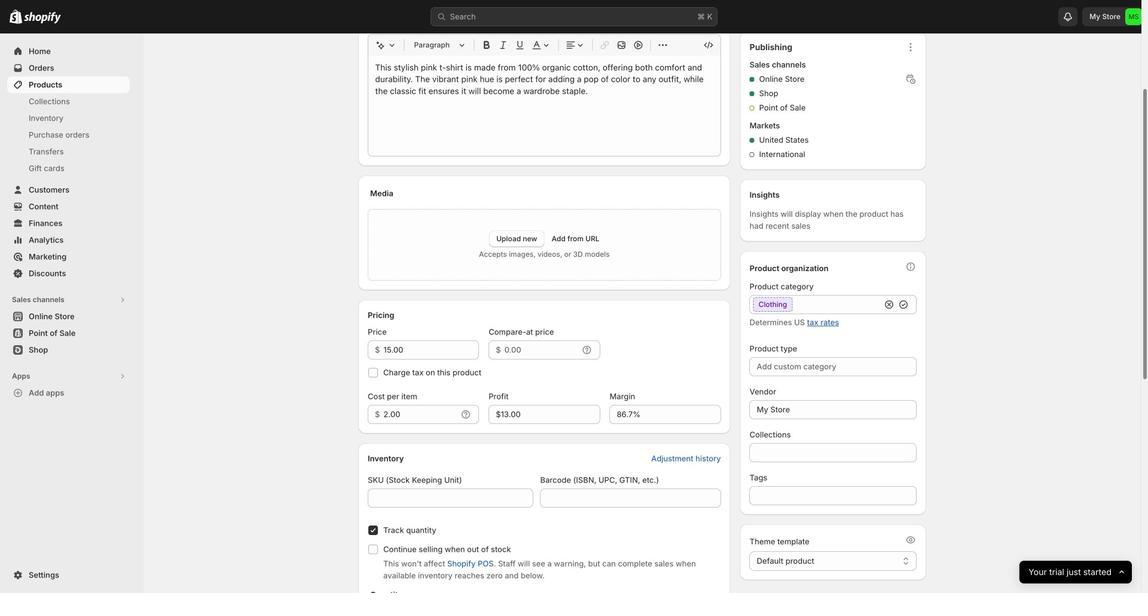 Task type: describe. For each thing, give the bounding box(es) containing it.
my store image
[[1126, 8, 1142, 25]]



Task type: vqa. For each thing, say whether or not it's contained in the screenshot.
2nd For from left
no



Task type: locate. For each thing, give the bounding box(es) containing it.
  text field
[[384, 328, 479, 347], [505, 328, 579, 347], [384, 393, 458, 412]]

None text field
[[750, 388, 917, 407], [489, 393, 600, 412], [750, 431, 917, 450], [540, 477, 721, 496], [750, 388, 917, 407], [489, 393, 600, 412], [750, 431, 917, 450], [540, 477, 721, 496]]

Clothing text field
[[750, 283, 881, 302]]

None text field
[[610, 393, 721, 412], [750, 474, 917, 493], [368, 477, 533, 496], [610, 393, 721, 412], [750, 474, 917, 493], [368, 477, 533, 496]]

1 horizontal spatial shopify image
[[24, 12, 61, 24]]

0 horizontal spatial shopify image
[[10, 9, 22, 24]]

shopify image
[[10, 9, 22, 24], [24, 12, 61, 24]]

Add custom category text field
[[750, 345, 917, 364]]



